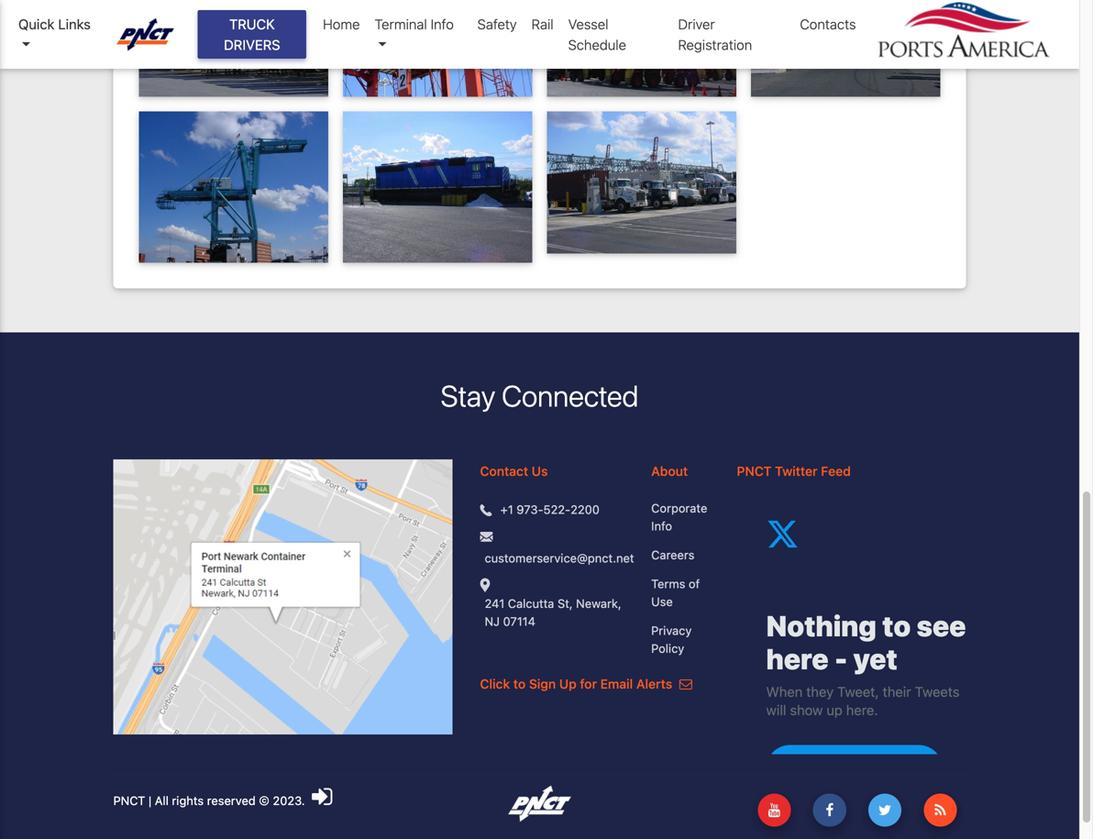 Task type: locate. For each thing, give the bounding box(es) containing it.
customerservice@pnct.net
[[485, 551, 634, 565]]

sign in image
[[312, 785, 332, 809]]

us
[[532, 464, 548, 479]]

1 horizontal spatial pnct
[[737, 464, 772, 479]]

truck
[[229, 16, 275, 32]]

home link
[[316, 6, 367, 42]]

973-
[[517, 503, 544, 517]]

safety
[[478, 16, 517, 32]]

quick links link
[[18, 14, 99, 55]]

contact us
[[480, 464, 548, 479]]

contacts
[[800, 16, 856, 32]]

+1 973-522-2200 link
[[501, 501, 600, 519]]

rail link
[[524, 6, 561, 42]]

st,
[[558, 597, 573, 611]]

info
[[431, 16, 454, 32], [651, 519, 672, 533]]

pnct | all rights reserved © 2023.
[[113, 794, 308, 808]]

calcutta
[[508, 597, 554, 611]]

pnct
[[737, 464, 772, 479], [113, 794, 145, 808]]

contact
[[480, 464, 529, 479]]

241
[[485, 597, 505, 611]]

sign
[[529, 677, 556, 692]]

corporate info
[[651, 501, 708, 533]]

vessel schedule link
[[561, 6, 671, 62]]

reserved
[[207, 794, 256, 808]]

driver registration
[[678, 16, 753, 53]]

links
[[58, 16, 91, 32]]

pnct left |
[[113, 794, 145, 808]]

use
[[651, 595, 673, 609]]

0 horizontal spatial info
[[431, 16, 454, 32]]

0 vertical spatial info
[[431, 16, 454, 32]]

about
[[651, 464, 688, 479]]

careers
[[651, 548, 695, 562]]

info inside corporate info
[[651, 519, 672, 533]]

2023.
[[273, 794, 305, 808]]

rail
[[532, 16, 554, 32]]

twitter
[[775, 464, 818, 479]]

1 vertical spatial info
[[651, 519, 672, 533]]

terminal
[[375, 16, 427, 32]]

1 horizontal spatial info
[[651, 519, 672, 533]]

terminal info link
[[367, 6, 470, 62]]

of
[[689, 577, 700, 591]]

truck drivers link
[[198, 10, 306, 59]]

0 horizontal spatial pnct
[[113, 794, 145, 808]]

522-
[[544, 503, 571, 517]]

up
[[559, 677, 577, 692]]

terms of use
[[651, 577, 700, 609]]

info for terminal info
[[431, 16, 454, 32]]

contacts link
[[793, 6, 864, 42]]

privacy policy
[[651, 624, 692, 656]]

pnct left twitter
[[737, 464, 772, 479]]

email
[[601, 677, 633, 692]]

1 vertical spatial pnct
[[113, 794, 145, 808]]

+1 973-522-2200
[[501, 503, 600, 517]]

07114
[[503, 615, 536, 628]]

newark,
[[576, 597, 622, 611]]

alerts
[[637, 677, 673, 692]]

rights
[[172, 794, 204, 808]]

info down "corporate"
[[651, 519, 672, 533]]

stay connected
[[441, 379, 639, 413]]

truck drivers
[[224, 16, 280, 53]]

0 vertical spatial pnct
[[737, 464, 772, 479]]

drivers
[[224, 37, 280, 53]]

quick
[[18, 16, 54, 32]]

click to sign up for email alerts
[[480, 677, 676, 692]]

info right terminal
[[431, 16, 454, 32]]

for
[[580, 677, 597, 692]]

policy
[[651, 642, 685, 656]]

home
[[323, 16, 360, 32]]

pnct for pnct twitter feed
[[737, 464, 772, 479]]



Task type: describe. For each thing, give the bounding box(es) containing it.
click to sign up for email alerts link
[[480, 677, 692, 692]]

privacy policy link
[[651, 622, 710, 658]]

vessel schedule
[[568, 16, 627, 53]]

privacy
[[651, 624, 692, 638]]

click
[[480, 677, 510, 692]]

all
[[155, 794, 169, 808]]

driver registration link
[[671, 6, 793, 62]]

stay
[[441, 379, 496, 413]]

info for corporate info
[[651, 519, 672, 533]]

envelope o image
[[680, 678, 692, 691]]

2200
[[571, 503, 600, 517]]

pnct twitter feed
[[737, 464, 851, 479]]

241 calcutta st, newark, nj 07114 link
[[485, 595, 624, 631]]

terminal info
[[375, 16, 454, 32]]

registration
[[678, 37, 753, 53]]

vessel
[[568, 16, 609, 32]]

pnct for pnct | all rights reserved © 2023.
[[113, 794, 145, 808]]

terms
[[651, 577, 686, 591]]

corporate
[[651, 501, 708, 515]]

241 calcutta st, newark, nj 07114
[[485, 597, 622, 628]]

driver
[[678, 16, 715, 32]]

careers link
[[651, 546, 710, 564]]

safety link
[[470, 6, 524, 42]]

feed
[[821, 464, 851, 479]]

+1
[[501, 503, 514, 517]]

customerservice@pnct.net link
[[485, 550, 634, 567]]

connected
[[502, 379, 639, 413]]

nj
[[485, 615, 500, 628]]

|
[[149, 794, 152, 808]]

quick links
[[18, 16, 91, 32]]

schedule
[[568, 37, 627, 53]]

terms of use link
[[651, 575, 710, 611]]

corporate info link
[[651, 500, 710, 535]]

©
[[259, 794, 270, 808]]

to
[[514, 677, 526, 692]]



Task type: vqa. For each thing, say whether or not it's contained in the screenshot.
BE
no



